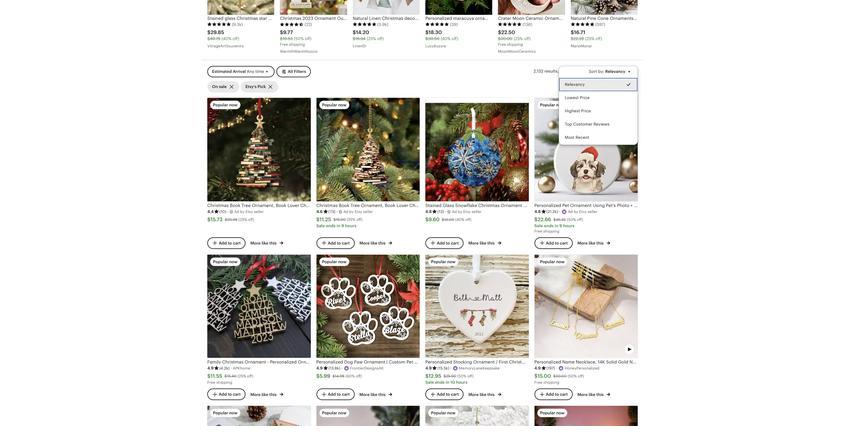 Task type: describe. For each thing, give the bounding box(es) containing it.
(25% for 11.55
[[238, 374, 246, 379]]

free inside $ 22.66 $ 45.32 (50% off) sale ends in 9 hours free shipping
[[535, 229, 543, 234]]

add to cart button for 22.66
[[535, 238, 573, 249]]

(25% for 22.50
[[514, 36, 524, 41]]

shipping for 11.55
[[217, 381, 233, 385]]

this for 9.60
[[488, 241, 495, 246]]

a d by etsy seller for 9.60
[[452, 210, 482, 214]]

this for 22.66
[[597, 241, 604, 246]]

(50% for 15.00
[[568, 374, 577, 379]]

5 out of 5 stars image for 14.20
[[353, 22, 377, 27]]

all
[[288, 69, 293, 74]]

christmas 2023 ornament our first home ornament house ornament wooden family ornament christmas decor personalized engraved new home gift image
[[280, 0, 347, 15]]

ceramic
[[526, 16, 544, 21]]

stained glass christmas star decorations window hanging suncatcher star ornament christmas gifts image
[[208, 0, 275, 15]]

dog
[[345, 360, 353, 365]]

off) for 9.60
[[466, 218, 472, 222]]

(25% for 14.20
[[367, 36, 376, 41]]

ornament right ceramic
[[545, 16, 567, 21]]

cart for 9.60
[[451, 241, 459, 246]]

custom neon sign | neon sign | wedding signs | name neon sign | led neon light sign | wedding bridesmaid gifts | wall decor | home decor image
[[535, 406, 638, 426]]

18.94
[[356, 36, 366, 41]]

by for 9.60
[[458, 210, 463, 214]]

12.95
[[429, 374, 442, 380]]

seller for 22.66
[[588, 210, 598, 214]]

(25% for 11.25
[[347, 218, 356, 222]]

ornament right "2023"
[[490, 360, 512, 365]]

(4.2k)
[[220, 367, 230, 371]]

5 out of 5 stars image for 22.50
[[499, 22, 522, 27]]

45.32
[[556, 218, 566, 222]]

(15.5k)
[[438, 367, 450, 371]]

more for 15.73
[[251, 241, 261, 246]]

crater moon ceramic ornament | christmas ornament image
[[499, 0, 566, 15]]

lowest price link
[[560, 91, 638, 104]]

$ inside '$ 5.99 $ 14.98 (60% off)'
[[333, 374, 335, 379]]

recent
[[576, 135, 590, 140]]

$ 18.30 $ 30.50 (40% off) lucykozyra
[[426, 29, 459, 48]]

shipping inside $ 22.66 $ 45.32 (50% off) sale ends in 9 hours free shipping
[[544, 229, 560, 234]]

add to cart for 12.95
[[437, 392, 459, 397]]

more like this for 22.66
[[578, 241, 605, 246]]

$ 22.66 $ 45.32 (50% off) sale ends in 9 hours free shipping
[[535, 217, 584, 234]]

add to cart for 15.00
[[546, 392, 568, 397]]

1 personalized from the left
[[270, 360, 297, 365]]

apkhome
[[233, 367, 251, 371]]

more like this for 11.25
[[360, 241, 387, 246]]

product video element for the personalized name necklace, 14k solid gold name necklace, custom silver name necklace, dainty necklace, 21st birthday gift, anniversary gift image
[[535, 255, 638, 358]]

free for 9.77
[[280, 42, 288, 47]]

sale for 22.66
[[535, 224, 544, 228]]

most
[[565, 135, 575, 140]]

· right (15.5k)
[[451, 366, 452, 371]]

2,132 results, with ads
[[534, 69, 577, 74]]

(10)
[[220, 210, 227, 214]]

in for 11.25
[[337, 224, 341, 228]]

animal
[[462, 360, 477, 365]]

30.00 for 15.00
[[556, 374, 567, 379]]

any
[[247, 69, 255, 74]]

ends for 12.95
[[435, 380, 445, 385]]

family
[[208, 360, 221, 365]]

(3.9k)
[[378, 22, 389, 27]]

off) for 22.50
[[525, 36, 531, 41]]

add for 11.55
[[219, 392, 227, 397]]

3 popular now link from the left
[[426, 406, 529, 426]]

more like this link for 11.55
[[251, 391, 284, 398]]

(39)
[[450, 22, 458, 27]]

like for 9.60
[[480, 241, 487, 246]]

arrival
[[233, 69, 246, 74]]

30.00 for 22.50
[[501, 36, 513, 41]]

personalized pet ornament using pet's photo + name - custom ornament christmas dog ornament personalized dog ornament custom dog image
[[535, 98, 638, 201]]

cart for 11.25
[[342, 241, 350, 246]]

(60%
[[346, 374, 355, 379]]

d for 11.25
[[346, 210, 349, 214]]

top
[[565, 122, 573, 127]]

add to cart button for 12.95
[[426, 389, 464, 400]]

4.9 for 15.00
[[535, 366, 541, 371]]

pet
[[407, 360, 414, 365]]

seller for 9.60
[[472, 210, 482, 214]]

4.9 for 11.55
[[208, 366, 214, 371]]

more like this for 15.00
[[578, 393, 605, 397]]

22.66
[[538, 217, 552, 223]]

(50% for 22.66
[[567, 218, 577, 222]]

cart for 11.55
[[233, 392, 241, 397]]

1 vertical spatial relevancy
[[565, 82, 585, 87]]

seller for 15.73
[[254, 210, 264, 214]]

reviews
[[594, 122, 610, 127]]

lucykozyra
[[426, 44, 446, 48]]

with
[[560, 69, 568, 74]]

personalized name necklace, 14k solid gold name necklace, custom silver name necklace, dainty necklace, 21st birthday gift, anniversary gift image
[[535, 255, 638, 358]]

15.00 inside the $ 11.25 $ 15.00 (25% off) sale ends in 9 hours
[[336, 218, 346, 222]]

2,132
[[534, 69, 544, 74]]

a d by etsy seller for 22.66
[[569, 210, 598, 214]]

honeypersonalized
[[565, 367, 600, 371]]

off) for 22.66
[[578, 218, 584, 222]]

18.30
[[429, 29, 442, 35]]

off) for 11.25
[[357, 218, 363, 222]]

paw
[[354, 360, 363, 365]]

more like this link for 22.66
[[578, 240, 611, 247]]

crater
[[499, 16, 512, 21]]

22.50
[[502, 29, 516, 35]]

ornament up (15.5k)
[[437, 360, 459, 365]]

this for 5.99
[[379, 393, 386, 397]]

(136)
[[523, 22, 533, 27]]

free for 11.55
[[208, 381, 216, 385]]

manomonai
[[571, 44, 592, 48]]

a d by etsy seller for 11.25
[[344, 210, 373, 214]]

by for 11.25
[[350, 210, 354, 214]]

personalized dog paw ornament | custom pet christmas ornament | animal 2023 ornament
[[317, 360, 512, 365]]

christmas up 16.71
[[570, 16, 592, 21]]

this for 11.25
[[379, 241, 386, 246]]

9.60
[[429, 217, 440, 223]]

4.4
[[208, 210, 214, 214]]

vitrageartsouvenirs
[[208, 44, 244, 48]]

10
[[451, 380, 456, 385]]

14.98
[[335, 374, 345, 379]]

off) for 5.99
[[356, 374, 362, 379]]

· right (10)
[[227, 210, 229, 214]]

highest
[[565, 109, 581, 113]]

more for 11.25
[[360, 241, 370, 246]]

sale
[[219, 84, 227, 89]]

more like this link for 15.00
[[578, 391, 611, 398]]

add to cart button for 9.60
[[426, 238, 464, 249]]

(40% for 29.85
[[222, 36, 232, 41]]

2023
[[478, 360, 489, 365]]

more for 11.55
[[251, 393, 261, 397]]

ornament up apkhome
[[245, 360, 266, 365]]

etsy's pick link
[[241, 81, 278, 93]]

hours for 12.95
[[457, 380, 468, 385]]

(73)
[[329, 210, 336, 214]]

menu containing relevancy
[[559, 66, 638, 145]]

on
[[212, 84, 218, 89]]

20.98
[[227, 218, 238, 222]]

free for 22.50
[[499, 42, 507, 47]]

(21.2k)
[[547, 210, 559, 214]]

ornament left with
[[298, 360, 320, 365]]

first christmas woodland creatures 3 inch ceramic christmas ornament with gift box image
[[426, 406, 529, 426]]

pick
[[258, 84, 266, 89]]

more like this link for 12.95
[[469, 391, 502, 398]]

natural pine cone ornaments 10 psc eco christmas hanging decorations image
[[571, 0, 638, 15]]

personalized embroidered corner bookmark,custom name bookmark,gift for book lovers,gift for woman,bridesmaid gift idea,thank you gift image
[[208, 406, 311, 426]]

crater moon ceramic ornament | christmas ornament
[[499, 16, 614, 21]]

with
[[321, 360, 330, 365]]

ends for 11.25
[[326, 224, 336, 228]]

price for highest price
[[582, 109, 592, 113]]

more like this link for 9.60
[[469, 240, 502, 247]]

(40% for 18.30
[[441, 36, 451, 41]]

to for 22.66
[[555, 241, 560, 246]]

(13)
[[438, 210, 445, 214]]

top customer reviews
[[565, 122, 610, 127]]

add for 9.60
[[437, 241, 445, 246]]

like for 15.00
[[589, 393, 596, 397]]

by:
[[599, 69, 605, 74]]

add to cart for 11.25
[[328, 241, 350, 246]]

on sale link
[[208, 81, 239, 93]]

lowest price
[[565, 95, 590, 100]]

most recent
[[565, 135, 590, 140]]

off) for 12.95
[[468, 374, 474, 379]]

family christmas ornament - personalized ornament with names - christmas tree ornament
[[208, 360, 404, 365]]

relevancy link
[[560, 78, 638, 91]]

11.55
[[211, 374, 222, 380]]

30.50
[[428, 36, 440, 41]]

11.25
[[320, 217, 332, 223]]

4.6
[[317, 210, 323, 214]]

hours for 22.66
[[564, 224, 575, 228]]

$ inside $ 15.73 $ 20.98 (25% off)
[[225, 218, 227, 222]]

highest price link
[[560, 104, 638, 118]]

(197)
[[547, 367, 556, 371]]

4.8 for 22.66
[[535, 210, 541, 214]]

d for 15.73
[[237, 210, 239, 214]]

29.85
[[211, 29, 224, 35]]

linendi
[[353, 44, 367, 48]]

like for 11.25
[[371, 241, 378, 246]]

(50% for 12.95
[[458, 374, 467, 379]]

add to cart for 22.66
[[546, 241, 568, 246]]

$ 22.50 $ 30.00 (25% off) free shipping moonmoonceramics
[[499, 29, 536, 54]]

1 - from the left
[[268, 360, 269, 365]]

more for 15.00
[[578, 393, 588, 397]]

more like this link for 11.25
[[360, 240, 393, 247]]



Task type: locate. For each thing, give the bounding box(es) containing it.
5 out of 5 stars image
[[208, 22, 231, 27], [353, 22, 377, 27], [426, 22, 450, 27], [499, 22, 522, 27], [571, 22, 595, 27]]

3 etsy from the left
[[464, 210, 471, 214]]

sale inside $ 22.66 $ 45.32 (50% off) sale ends in 9 hours free shipping
[[535, 224, 544, 228]]

personalized
[[270, 360, 297, 365], [317, 360, 343, 365]]

(40% right 30.50
[[441, 36, 451, 41]]

· right (197)
[[557, 366, 558, 371]]

relevancy down the ads
[[565, 82, 585, 87]]

price for lowest price
[[580, 95, 590, 100]]

off) for 16.71
[[596, 36, 603, 41]]

2 a from the left
[[344, 210, 346, 214]]

a d by etsy seller up 20.98
[[234, 210, 264, 214]]

1 vertical spatial 15.00
[[538, 374, 552, 380]]

2 4.8 from the left
[[535, 210, 541, 214]]

49.75
[[210, 36, 221, 41]]

etsy's
[[246, 84, 257, 89]]

1 4.9 from the left
[[208, 366, 214, 371]]

(25% for 15.73
[[239, 218, 247, 222]]

2 horizontal spatial sale
[[535, 224, 544, 228]]

5 out of 5 stars image up 29.85
[[208, 22, 231, 27]]

christmas book tree ornament, book lover christmas ornament, ornament for book lovers, book club ornament, book lover christmas gifts image
[[208, 98, 311, 201]]

1 popular now link from the left
[[208, 406, 311, 426]]

ends down 12.95
[[435, 380, 445, 385]]

more like this for 11.55
[[251, 393, 278, 397]]

more like this for 12.95
[[469, 393, 496, 397]]

sort
[[590, 69, 598, 74]]

price right lowest
[[580, 95, 590, 100]]

a d by etsy seller up the $ 11.25 $ 15.00 (25% off) sale ends in 9 hours
[[344, 210, 373, 214]]

a for 22.66
[[569, 210, 571, 214]]

more for 5.99
[[360, 393, 370, 397]]

like for 11.55
[[262, 393, 269, 397]]

4 etsy from the left
[[580, 210, 587, 214]]

this for 11.55
[[270, 393, 277, 397]]

0 vertical spatial 30.00
[[501, 36, 513, 41]]

2 horizontal spatial in
[[555, 224, 559, 228]]

off) for 15.00
[[578, 374, 585, 379]]

to for 11.25
[[337, 241, 341, 246]]

price inside highest price link
[[582, 109, 592, 113]]

$ 11.25 $ 15.00 (25% off) sale ends in 9 hours
[[317, 217, 363, 228]]

1 horizontal spatial hours
[[457, 380, 468, 385]]

by up $ 9.60 $ 16.00 (40% off)
[[458, 210, 463, 214]]

4.9 for 12.95
[[426, 366, 432, 371]]

more for 12.95
[[469, 393, 479, 397]]

4.9 for 5.99
[[317, 366, 323, 371]]

off) inside $ 9.60 $ 16.00 (40% off)
[[466, 218, 472, 222]]

this for 15.00
[[597, 393, 604, 397]]

more like this link for 15.73
[[251, 240, 284, 247]]

2 9 from the left
[[560, 224, 563, 228]]

add to cart down $ 15.00 $ 30.00 (50% off) free shipping
[[546, 392, 568, 397]]

22.28
[[574, 36, 585, 41]]

popular
[[213, 103, 228, 108], [322, 103, 338, 108], [541, 103, 556, 108], [213, 260, 228, 264], [322, 260, 338, 264], [432, 260, 447, 264], [541, 260, 556, 264], [213, 411, 228, 416], [322, 411, 338, 416], [432, 411, 447, 416], [541, 411, 556, 416]]

· right the (73) at the left
[[337, 210, 338, 214]]

$ 9.77 $ 19.53 (50% off) free shipping warmthwarmthcoco
[[280, 29, 318, 54]]

ends down "22.66"
[[545, 224, 554, 228]]

hours inside "$ 12.95 $ 25.90 (50% off) sale ends in 10 hours"
[[457, 380, 468, 385]]

1 d from the left
[[237, 210, 239, 214]]

2 horizontal spatial ends
[[545, 224, 554, 228]]

off) inside $ 22.66 $ 45.32 (50% off) sale ends in 9 hours free shipping
[[578, 218, 584, 222]]

3 d from the left
[[455, 210, 457, 214]]

add down $ 11.55 $ 15.40 (25% off) free shipping
[[219, 392, 227, 397]]

0 horizontal spatial |
[[387, 360, 388, 365]]

more like this link
[[251, 240, 284, 247], [360, 240, 393, 247], [469, 240, 502, 247], [578, 240, 611, 247], [251, 391, 284, 398], [360, 391, 393, 398], [469, 391, 502, 398], [578, 391, 611, 398]]

etsy
[[246, 210, 253, 214], [355, 210, 363, 214], [464, 210, 471, 214], [580, 210, 587, 214]]

in inside the $ 11.25 $ 15.00 (25% off) sale ends in 9 hours
[[337, 224, 341, 228]]

0 vertical spatial 15.00
[[336, 218, 346, 222]]

(25% inside $ 16.71 $ 22.28 (25% off) manomonai
[[586, 36, 595, 41]]

free inside $ 11.55 $ 15.40 (25% off) free shipping
[[208, 381, 216, 385]]

relevancy right by:
[[606, 69, 626, 74]]

add to cart button down $ 15.00 $ 30.00 (50% off) free shipping
[[535, 389, 573, 400]]

5 out of 5 stars image for 16.71
[[571, 22, 595, 27]]

1 seller from the left
[[254, 210, 264, 214]]

personalized stocking ornament / first christmas together ornament /married ornament/engaged ornament / couples ornament/ christmas gift/ image
[[426, 255, 529, 358]]

add for 15.73
[[219, 241, 227, 246]]

(25%
[[367, 36, 376, 41], [514, 36, 524, 41], [586, 36, 595, 41], [239, 218, 247, 222], [347, 218, 356, 222], [238, 374, 246, 379]]

results,
[[545, 69, 559, 74]]

cart for 15.00
[[561, 392, 568, 397]]

0 horizontal spatial 30.00
[[501, 36, 513, 41]]

0 vertical spatial price
[[580, 95, 590, 100]]

$ 15.00 $ 30.00 (50% off) free shipping
[[535, 374, 585, 385]]

add down 5.99
[[328, 392, 336, 397]]

5 out of 5 stars image up 14.20
[[353, 22, 377, 27]]

more like this for 9.60
[[469, 241, 496, 246]]

off)
[[233, 36, 239, 41], [305, 36, 312, 41], [378, 36, 384, 41], [452, 36, 459, 41], [525, 36, 531, 41], [596, 36, 603, 41], [248, 218, 254, 222], [357, 218, 363, 222], [466, 218, 472, 222], [578, 218, 584, 222], [247, 374, 253, 379], [356, 374, 362, 379], [468, 374, 474, 379], [578, 374, 585, 379]]

(50% inside $ 22.66 $ 45.32 (50% off) sale ends in 9 hours free shipping
[[567, 218, 577, 222]]

0 vertical spatial relevancy
[[606, 69, 626, 74]]

cart down $ 15.00 $ 30.00 (50% off) free shipping
[[561, 392, 568, 397]]

etsy for 9.60
[[464, 210, 471, 214]]

ends inside $ 22.66 $ 45.32 (50% off) sale ends in 9 hours free shipping
[[545, 224, 554, 228]]

1 horizontal spatial sale
[[426, 380, 434, 385]]

on sale
[[212, 84, 227, 89]]

2 by from the left
[[350, 210, 354, 214]]

1 horizontal spatial ends
[[435, 380, 445, 385]]

off) inside $ 29.85 $ 49.75 (40% off) vitrageartsouvenirs
[[233, 36, 239, 41]]

4.5 out of 5 stars image
[[280, 22, 304, 27]]

4 popular now link from the left
[[535, 406, 638, 426]]

add down $ 22.66 $ 45.32 (50% off) sale ends in 9 hours free shipping
[[546, 241, 555, 246]]

to down 16.00
[[446, 241, 450, 246]]

sale down 12.95
[[426, 380, 434, 385]]

add to cart button for 5.99
[[317, 389, 355, 400]]

off) inside "$ 12.95 $ 25.90 (50% off) sale ends in 10 hours"
[[468, 374, 474, 379]]

cart for 22.66
[[561, 241, 568, 246]]

1 5 out of 5 stars image from the left
[[208, 22, 231, 27]]

more like this for 15.73
[[251, 241, 278, 246]]

to down $ 11.55 $ 15.40 (25% off) free shipping
[[228, 392, 232, 397]]

add to cart button
[[208, 238, 246, 249], [317, 238, 355, 249], [426, 238, 464, 249], [535, 238, 573, 249], [208, 389, 246, 400], [317, 389, 355, 400], [426, 389, 464, 400], [535, 389, 573, 400]]

15.00 inside $ 15.00 $ 30.00 (50% off) free shipping
[[538, 374, 552, 380]]

etsy up $ 9.60 $ 16.00 (40% off)
[[464, 210, 471, 214]]

d up the $ 11.25 $ 15.00 (25% off) sale ends in 9 hours
[[346, 210, 349, 214]]

25.90
[[446, 374, 457, 379]]

to for 9.60
[[446, 241, 450, 246]]

shipping up warmthwarmthcoco
[[289, 42, 305, 47]]

off) inside $ 15.00 $ 30.00 (50% off) free shipping
[[578, 374, 585, 379]]

· right (4.2k)
[[231, 366, 232, 371]]

off) for 11.55
[[247, 374, 253, 379]]

1 horizontal spatial 15.00
[[538, 374, 552, 380]]

$ 16.71 $ 22.28 (25% off) manomonai
[[571, 29, 603, 48]]

1 horizontal spatial personalized
[[317, 360, 343, 365]]

etsy's pick
[[246, 84, 266, 89]]

all filters
[[288, 69, 306, 74]]

3 4.9 from the left
[[426, 366, 432, 371]]

to down $ 15.73 $ 20.98 (25% off)
[[228, 241, 232, 246]]

sale inside "$ 12.95 $ 25.90 (50% off) sale ends in 10 hours"
[[426, 380, 434, 385]]

sale inside the $ 11.25 $ 15.00 (25% off) sale ends in 9 hours
[[317, 224, 325, 228]]

product video element for enchanting handcrafted clip-on bird ornaments for christmas trees – vibrant, artisanal, and unique holiday decorations image
[[317, 406, 420, 426]]

d up 20.98
[[237, 210, 239, 214]]

16.71
[[575, 29, 586, 35]]

1 9 from the left
[[342, 224, 344, 228]]

5.99
[[320, 374, 331, 380]]

1 horizontal spatial (40%
[[441, 36, 451, 41]]

cart down 10
[[451, 392, 459, 397]]

1 horizontal spatial -
[[347, 360, 349, 365]]

4 a d by etsy seller from the left
[[569, 210, 598, 214]]

customer
[[574, 122, 593, 127]]

popular now link
[[208, 406, 311, 426], [317, 406, 420, 426], [426, 406, 529, 426], [535, 406, 638, 426]]

product video element
[[535, 255, 638, 358], [317, 406, 420, 426], [426, 406, 529, 426], [535, 406, 638, 426]]

more for 22.66
[[578, 241, 588, 246]]

9 for 11.25
[[342, 224, 344, 228]]

2 horizontal spatial hours
[[564, 224, 575, 228]]

like for 22.66
[[589, 241, 596, 246]]

lowest
[[565, 95, 579, 100]]

a d by etsy seller up $ 22.66 $ 45.32 (50% off) sale ends in 9 hours free shipping
[[569, 210, 598, 214]]

(50% down the "honeypersonalized" at right bottom
[[568, 374, 577, 379]]

4 5 out of 5 stars image from the left
[[499, 22, 522, 27]]

2 popular now link from the left
[[317, 406, 420, 426]]

to down $ 15.00 $ 30.00 (50% off) free shipping
[[555, 392, 560, 397]]

off) inside the $ 18.30 $ 30.50 (40% off) lucykozyra
[[452, 36, 459, 41]]

$ 5.99 $ 14.98 (60% off)
[[317, 374, 362, 380]]

$ 9.60 $ 16.00 (40% off)
[[426, 217, 472, 223]]

a up 16.00
[[452, 210, 455, 214]]

add to cart down $ 15.73 $ 20.98 (25% off)
[[219, 241, 241, 246]]

0 horizontal spatial relevancy
[[565, 82, 585, 87]]

4 seller from the left
[[588, 210, 598, 214]]

add to cart for 9.60
[[437, 241, 459, 246]]

(25% right 20.98
[[239, 218, 247, 222]]

· right (21.2k)
[[560, 210, 561, 214]]

9
[[342, 224, 344, 228], [560, 224, 563, 228]]

a d by etsy seller for 15.73
[[234, 210, 264, 214]]

2 - from the left
[[347, 360, 349, 365]]

5 out of 5 stars image up 18.30
[[426, 22, 450, 27]]

sale down "22.66"
[[535, 224, 544, 228]]

(25% inside $ 11.55 $ 15.40 (25% off) free shipping
[[238, 374, 246, 379]]

15.73
[[211, 217, 223, 223]]

$ 15.73 $ 20.98 (25% off)
[[208, 217, 254, 223]]

to for 15.00
[[555, 392, 560, 397]]

5 out of 5 stars image down crater
[[499, 22, 522, 27]]

filters
[[294, 69, 306, 74]]

(50% inside "$ 12.95 $ 25.90 (50% off) sale ends in 10 hours"
[[458, 374, 467, 379]]

d
[[237, 210, 239, 214], [346, 210, 349, 214], [455, 210, 457, 214], [571, 210, 573, 214]]

ends inside "$ 12.95 $ 25.90 (50% off) sale ends in 10 hours"
[[435, 380, 445, 385]]

a
[[234, 210, 237, 214], [344, 210, 346, 214], [452, 210, 455, 214], [569, 210, 571, 214]]

add for 11.25
[[328, 241, 336, 246]]

5 out of 5 stars image for 18.30
[[426, 22, 450, 27]]

now
[[229, 103, 238, 108], [339, 103, 347, 108], [557, 103, 565, 108], [229, 260, 238, 264], [339, 260, 347, 264], [448, 260, 456, 264], [557, 260, 565, 264], [229, 411, 238, 416], [339, 411, 347, 416], [448, 411, 456, 416], [557, 411, 565, 416]]

$ 12.95 $ 25.90 (50% off) sale ends in 10 hours
[[426, 374, 474, 385]]

sale down 11.25
[[317, 224, 325, 228]]

add to cart button down $ 22.66 $ 45.32 (50% off) sale ends in 9 hours free shipping
[[535, 238, 573, 249]]

(50% inside $ 15.00 $ 30.00 (50% off) free shipping
[[568, 374, 577, 379]]

stained glass snowflake christmas ornament design,  christmas ornament round shape, holiday ornament, whimsical snowflake shape ornament image
[[426, 98, 529, 201]]

ends inside the $ 11.25 $ 15.00 (25% off) sale ends in 9 hours
[[326, 224, 336, 228]]

etsy up $ 15.73 $ 20.98 (25% off)
[[246, 210, 253, 214]]

more like this
[[251, 241, 278, 246], [360, 241, 387, 246], [469, 241, 496, 246], [578, 241, 605, 246], [251, 393, 278, 397], [360, 393, 387, 397], [469, 393, 496, 397], [578, 393, 605, 397]]

30.00 inside $ 15.00 $ 30.00 (50% off) free shipping
[[556, 374, 567, 379]]

2 4.9 from the left
[[317, 366, 323, 371]]

estimated
[[212, 69, 232, 74]]

ornament right tree on the left bottom of page
[[383, 360, 404, 365]]

| for 5.99
[[387, 360, 388, 365]]

add to cart button down $ 9.60 $ 16.00 (40% off)
[[426, 238, 464, 249]]

4.9
[[208, 366, 214, 371], [317, 366, 323, 371], [426, 366, 432, 371], [535, 366, 541, 371]]

add to cart down the $ 11.25 $ 15.00 (25% off) sale ends in 9 hours
[[328, 241, 350, 246]]

to for 11.55
[[228, 392, 232, 397]]

more like this for 5.99
[[360, 393, 387, 397]]

$ 29.85 $ 49.75 (40% off) vitrageartsouvenirs
[[208, 29, 244, 48]]

(25% inside the $ 11.25 $ 15.00 (25% off) sale ends in 9 hours
[[347, 218, 356, 222]]

cart for 15.73
[[233, 241, 241, 246]]

·
[[227, 210, 229, 214], [337, 210, 338, 214], [445, 210, 447, 214], [560, 210, 561, 214], [231, 366, 232, 371], [342, 366, 343, 371], [451, 366, 452, 371], [557, 366, 558, 371]]

1 vertical spatial price
[[582, 109, 592, 113]]

a for 15.73
[[234, 210, 237, 214]]

personalized dog paw ornament | custom pet christmas ornament | animal 2023 ornament image
[[317, 255, 420, 358]]

add to cart button for 11.55
[[208, 389, 246, 400]]

a for 11.25
[[344, 210, 346, 214]]

30.00 down 22.50
[[501, 36, 513, 41]]

shipping for 9.77
[[289, 42, 305, 47]]

off) inside $ 14.20 $ 18.94 (25% off) linendi
[[378, 36, 384, 41]]

add down 9.60
[[437, 241, 445, 246]]

in
[[337, 224, 341, 228], [555, 224, 559, 228], [446, 380, 450, 385]]

moon
[[513, 16, 525, 21]]

add down $ 15.00 $ 30.00 (50% off) free shipping
[[546, 392, 555, 397]]

0 horizontal spatial (40%
[[222, 36, 232, 41]]

free inside $ 22.50 $ 30.00 (25% off) free shipping moonmoonceramics
[[499, 42, 507, 47]]

popular now
[[213, 103, 238, 108], [322, 103, 347, 108], [541, 103, 565, 108], [213, 260, 238, 264], [322, 260, 347, 264], [432, 260, 456, 264], [541, 260, 565, 264], [213, 411, 238, 416], [322, 411, 347, 416], [432, 411, 456, 416], [541, 411, 565, 416]]

add to cart button down '$ 5.99 $ 14.98 (60% off)'
[[317, 389, 355, 400]]

like for 15.73
[[262, 241, 269, 246]]

seller for 11.25
[[364, 210, 373, 214]]

1 vertical spatial 30.00
[[556, 374, 567, 379]]

3 seller from the left
[[472, 210, 482, 214]]

highest price
[[565, 109, 592, 113]]

shipping
[[289, 42, 305, 47], [508, 42, 524, 47], [544, 229, 560, 234], [217, 381, 233, 385], [544, 381, 560, 385]]

(40% inside $ 29.85 $ 49.75 (40% off) vitrageartsouvenirs
[[222, 36, 232, 41]]

· down names
[[342, 366, 343, 371]]

2 etsy from the left
[[355, 210, 363, 214]]

add down the $ 11.25 $ 15.00 (25% off) sale ends in 9 hours
[[328, 241, 336, 246]]

to down "$ 12.95 $ 25.90 (50% off) sale ends in 10 hours"
[[446, 392, 450, 397]]

off) inside $ 16.71 $ 22.28 (25% off) manomonai
[[596, 36, 603, 41]]

1 a d by etsy seller from the left
[[234, 210, 264, 214]]

30.00 inside $ 22.50 $ 30.00 (25% off) free shipping moonmoonceramics
[[501, 36, 513, 41]]

(13.8k)
[[329, 367, 341, 371]]

(40% inside $ 9.60 $ 16.00 (40% off)
[[456, 218, 465, 222]]

2 seller from the left
[[364, 210, 373, 214]]

a up $ 22.66 $ 45.32 (50% off) sale ends in 9 hours free shipping
[[569, 210, 571, 214]]

(25% down 14.20
[[367, 36, 376, 41]]

9 inside $ 22.66 $ 45.32 (50% off) sale ends in 9 hours free shipping
[[560, 224, 563, 228]]

christmas up · apkhome
[[222, 360, 244, 365]]

cart down $ 11.55 $ 15.40 (25% off) free shipping
[[233, 392, 241, 397]]

4 a from the left
[[569, 210, 571, 214]]

off) inside $ 9.77 $ 19.53 (50% off) free shipping warmthwarmthcoco
[[305, 36, 312, 41]]

(50% right 45.32
[[567, 218, 577, 222]]

3 a from the left
[[452, 210, 455, 214]]

15.00
[[336, 218, 346, 222], [538, 374, 552, 380]]

0 horizontal spatial in
[[337, 224, 341, 228]]

hours
[[345, 224, 357, 228], [564, 224, 575, 228], [457, 380, 468, 385]]

shipping for 22.50
[[508, 42, 524, 47]]

9 inside the $ 11.25 $ 15.00 (25% off) sale ends in 9 hours
[[342, 224, 344, 228]]

add down "15.73"
[[219, 241, 227, 246]]

shipping down (197)
[[544, 381, 560, 385]]

to
[[228, 241, 232, 246], [337, 241, 341, 246], [446, 241, 450, 246], [555, 241, 560, 246], [228, 392, 232, 397], [337, 392, 341, 397], [446, 392, 450, 397], [555, 392, 560, 397]]

by for 22.66
[[574, 210, 579, 214]]

to down $ 22.66 $ 45.32 (50% off) sale ends in 9 hours free shipping
[[555, 241, 560, 246]]

off) inside '$ 5.99 $ 14.98 (60% off)'
[[356, 374, 362, 379]]

(597)
[[596, 22, 606, 27]]

(40% inside the $ 18.30 $ 30.50 (40% off) lucykozyra
[[441, 36, 451, 41]]

1 4.8 from the left
[[426, 210, 432, 214]]

$
[[208, 29, 211, 35], [280, 29, 284, 35], [353, 29, 356, 35], [426, 29, 429, 35], [499, 29, 502, 35], [571, 29, 575, 35], [208, 36, 210, 41], [280, 36, 283, 41], [353, 36, 356, 41], [426, 36, 428, 41], [499, 36, 501, 41], [571, 36, 574, 41], [208, 217, 211, 223], [317, 217, 320, 223], [426, 217, 429, 223], [535, 217, 538, 223], [225, 218, 227, 222], [334, 218, 336, 222], [442, 218, 445, 222], [554, 218, 556, 222], [208, 374, 211, 380], [317, 374, 320, 380], [426, 374, 429, 380], [535, 374, 538, 380], [225, 374, 227, 379], [333, 374, 335, 379], [444, 374, 446, 379], [554, 374, 556, 379]]

off) inside the $ 11.25 $ 15.00 (25% off) sale ends in 9 hours
[[357, 218, 363, 222]]

3 a d by etsy seller from the left
[[452, 210, 482, 214]]

personalized maracuya ornament hand painted, passion fruit christmas ornament wood slice, vegan women gift, hanging fruit xmas decorations image
[[426, 0, 493, 15]]

add to cart button down $ 11.55 $ 15.40 (25% off) free shipping
[[208, 389, 246, 400]]

(25% down apkhome
[[238, 374, 246, 379]]

in inside "$ 12.95 $ 25.90 (50% off) sale ends in 10 hours"
[[446, 380, 450, 385]]

(40%
[[222, 36, 232, 41], [441, 36, 451, 41], [456, 218, 465, 222]]

d up $ 9.60 $ 16.00 (40% off)
[[455, 210, 457, 214]]

16.00
[[445, 218, 455, 222]]

a up the $ 11.25 $ 15.00 (25% off) sale ends in 9 hours
[[344, 210, 346, 214]]

off) for 18.30
[[452, 36, 459, 41]]

to for 15.73
[[228, 241, 232, 246]]

christmas book tree ornament, book lover christmas ornament, book lover ornament, book club ornament, book lover christmas gifts, librarian image
[[317, 98, 420, 201]]

etsy up $ 22.66 $ 45.32 (50% off) sale ends in 9 hours free shipping
[[580, 210, 587, 214]]

cart down 16.00
[[451, 241, 459, 246]]

0 horizontal spatial personalized
[[270, 360, 297, 365]]

5 out of 5 stars image up 16.71
[[571, 22, 595, 27]]

(25% inside $ 15.73 $ 20.98 (25% off)
[[239, 218, 247, 222]]

4 d from the left
[[571, 210, 573, 214]]

a for 9.60
[[452, 210, 455, 214]]

(9.3k)
[[232, 22, 243, 27]]

by up the $ 11.25 $ 15.00 (25% off) sale ends in 9 hours
[[350, 210, 354, 214]]

2 5 out of 5 stars image from the left
[[353, 22, 377, 27]]

1 a from the left
[[234, 210, 237, 214]]

off) inside $ 11.55 $ 15.40 (25% off) free shipping
[[247, 374, 253, 379]]

hours inside $ 22.66 $ 45.32 (50% off) sale ends in 9 hours free shipping
[[564, 224, 575, 228]]

add for 5.99
[[328, 392, 336, 397]]

· right (13)
[[445, 210, 447, 214]]

4.8 up 9.60
[[426, 210, 432, 214]]

0 horizontal spatial sale
[[317, 224, 325, 228]]

4.9 left (197)
[[535, 366, 541, 371]]

1 horizontal spatial 9
[[560, 224, 563, 228]]

(50% for 9.77
[[294, 36, 304, 41]]

price inside lowest price 'link'
[[580, 95, 590, 100]]

1 horizontal spatial 4.8
[[535, 210, 541, 214]]

sort by: relevancy
[[590, 69, 626, 74]]

4.8
[[426, 210, 432, 214], [535, 210, 541, 214]]

natural linen christmas decoration.sustainable christmas gift. handmade natural linen toys. winter holiday tree decor.  hanging linen toy. image
[[353, 0, 420, 15]]

family christmas ornament - personalized ornament with names - christmas tree ornament image
[[208, 255, 311, 358]]

add to cart down $ 11.55 $ 15.40 (25% off) free shipping
[[219, 392, 241, 397]]

all filters button
[[277, 66, 311, 77]]

cart down (60% at the bottom left of page
[[342, 392, 350, 397]]

most recent link
[[560, 131, 638, 144]]

0 horizontal spatial hours
[[345, 224, 357, 228]]

free inside $ 15.00 $ 30.00 (50% off) free shipping
[[535, 381, 543, 385]]

like for 12.95
[[480, 393, 487, 397]]

add down "$ 12.95 $ 25.90 (50% off) sale ends in 10 hours"
[[437, 392, 445, 397]]

a up 20.98
[[234, 210, 237, 214]]

$ inside $ 9.60 $ 16.00 (40% off)
[[442, 218, 445, 222]]

moonmoonceramics
[[499, 49, 536, 54]]

9.77
[[284, 29, 293, 35]]

christmas up the frontierdesignsak
[[350, 360, 371, 365]]

more for 9.60
[[469, 241, 479, 246]]

| for 22.50
[[568, 16, 569, 21]]

add to cart
[[219, 241, 241, 246], [328, 241, 350, 246], [437, 241, 459, 246], [546, 241, 568, 246], [219, 392, 241, 397], [328, 392, 350, 397], [437, 392, 459, 397], [546, 392, 568, 397]]

2 horizontal spatial (40%
[[456, 218, 465, 222]]

0 horizontal spatial -
[[268, 360, 269, 365]]

christmas right pet
[[415, 360, 436, 365]]

1 etsy from the left
[[246, 210, 253, 214]]

enchanting handcrafted clip-on bird ornaments for christmas trees – vibrant, artisanal, and unique holiday decorations image
[[317, 406, 420, 426]]

(25% inside $ 14.20 $ 18.94 (25% off) linendi
[[367, 36, 376, 41]]

3 5 out of 5 stars image from the left
[[426, 22, 450, 27]]

shipping down 15.40
[[217, 381, 233, 385]]

ornament up (597)
[[593, 16, 614, 21]]

· apkhome
[[231, 366, 251, 371]]

shipping inside $ 15.00 $ 30.00 (50% off) free shipping
[[544, 381, 560, 385]]

names
[[332, 360, 346, 365]]

shipping for 15.00
[[544, 381, 560, 385]]

-
[[268, 360, 269, 365], [347, 360, 349, 365]]

2 personalized from the left
[[317, 360, 343, 365]]

time
[[256, 69, 264, 74]]

frontierdesignsak
[[351, 367, 384, 371]]

menu
[[559, 66, 638, 145]]

15.00 right 11.25
[[336, 218, 346, 222]]

(50% inside $ 9.77 $ 19.53 (50% off) free shipping warmthwarmthcoco
[[294, 36, 304, 41]]

hours inside the $ 11.25 $ 15.00 (25% off) sale ends in 9 hours
[[345, 224, 357, 228]]

0 horizontal spatial ends
[[326, 224, 336, 228]]

add to cart for 11.55
[[219, 392, 241, 397]]

add to cart for 15.73
[[219, 241, 241, 246]]

d up $ 22.66 $ 45.32 (50% off) sale ends in 9 hours free shipping
[[571, 210, 573, 214]]

shipping inside $ 11.55 $ 15.40 (25% off) free shipping
[[217, 381, 233, 385]]

ornament up the frontierdesignsak
[[364, 360, 386, 365]]

to down 14.98
[[337, 392, 341, 397]]

2 horizontal spatial |
[[568, 16, 569, 21]]

1 horizontal spatial in
[[446, 380, 450, 385]]

(40% up vitrageartsouvenirs
[[222, 36, 232, 41]]

cart down the $ 11.25 $ 15.00 (25% off) sale ends in 9 hours
[[342, 241, 350, 246]]

2 a d by etsy seller from the left
[[344, 210, 373, 214]]

add to cart down 16.00
[[437, 241, 459, 246]]

30.00 down the "honeypersonalized" at right bottom
[[556, 374, 567, 379]]

ends for 22.66
[[545, 224, 554, 228]]

in inside $ 22.66 $ 45.32 (50% off) sale ends in 9 hours free shipping
[[555, 224, 559, 228]]

1 by from the left
[[240, 210, 245, 214]]

custom
[[389, 360, 406, 365]]

4 4.9 from the left
[[535, 366, 541, 371]]

1 horizontal spatial relevancy
[[606, 69, 626, 74]]

0 horizontal spatial 4.8
[[426, 210, 432, 214]]

4 by from the left
[[574, 210, 579, 214]]

off) for 15.73
[[248, 218, 254, 222]]

(25% right 11.25
[[347, 218, 356, 222]]

2 d from the left
[[346, 210, 349, 214]]

product video element for "custom neon sign | neon sign | wedding signs | name neon sign | led neon light sign | wedding bridesmaid gifts | wall decor | home decor" image
[[535, 406, 638, 426]]

add to cart down 10
[[437, 392, 459, 397]]

shipping inside $ 22.50 $ 30.00 (25% off) free shipping moonmoonceramics
[[508, 42, 524, 47]]

1 horizontal spatial |
[[460, 360, 461, 365]]

off) inside $ 22.50 $ 30.00 (25% off) free shipping moonmoonceramics
[[525, 36, 531, 41]]

add to cart button down $ 15.73 $ 20.98 (25% off)
[[208, 238, 246, 249]]

off) inside $ 15.73 $ 20.98 (25% off)
[[248, 218, 254, 222]]

add to cart down 14.98
[[328, 392, 350, 397]]

3 by from the left
[[458, 210, 463, 214]]

1 horizontal spatial 30.00
[[556, 374, 567, 379]]

14.20
[[356, 29, 370, 35]]

cart for 5.99
[[342, 392, 350, 397]]

0 horizontal spatial 9
[[342, 224, 344, 228]]

5 5 out of 5 stars image from the left
[[571, 22, 595, 27]]

0 horizontal spatial 15.00
[[336, 218, 346, 222]]

4.9 down family
[[208, 366, 214, 371]]

(22)
[[305, 22, 312, 27]]

estimated arrival any time
[[212, 69, 264, 74]]

4.9 down with
[[317, 366, 323, 371]]

add to cart button down the $ 11.25 $ 15.00 (25% off) sale ends in 9 hours
[[317, 238, 355, 249]]

(25% inside $ 22.50 $ 30.00 (25% off) free shipping moonmoonceramics
[[514, 36, 524, 41]]

add to cart down $ 22.66 $ 45.32 (50% off) sale ends in 9 hours free shipping
[[546, 241, 568, 246]]

free inside $ 9.77 $ 19.53 (50% off) free shipping warmthwarmthcoco
[[280, 42, 288, 47]]

(40% right 16.00
[[456, 218, 465, 222]]

memorylanekeepsake
[[459, 367, 500, 371]]

in for 22.66
[[555, 224, 559, 228]]

$ 14.20 $ 18.94 (25% off) linendi
[[353, 29, 384, 48]]

(25% right the 22.28
[[586, 36, 595, 41]]

shipping inside $ 9.77 $ 19.53 (50% off) free shipping warmthwarmthcoco
[[289, 42, 305, 47]]

add to cart button down 10
[[426, 389, 464, 400]]



Task type: vqa. For each thing, say whether or not it's contained in the screenshot.
first home from left
no



